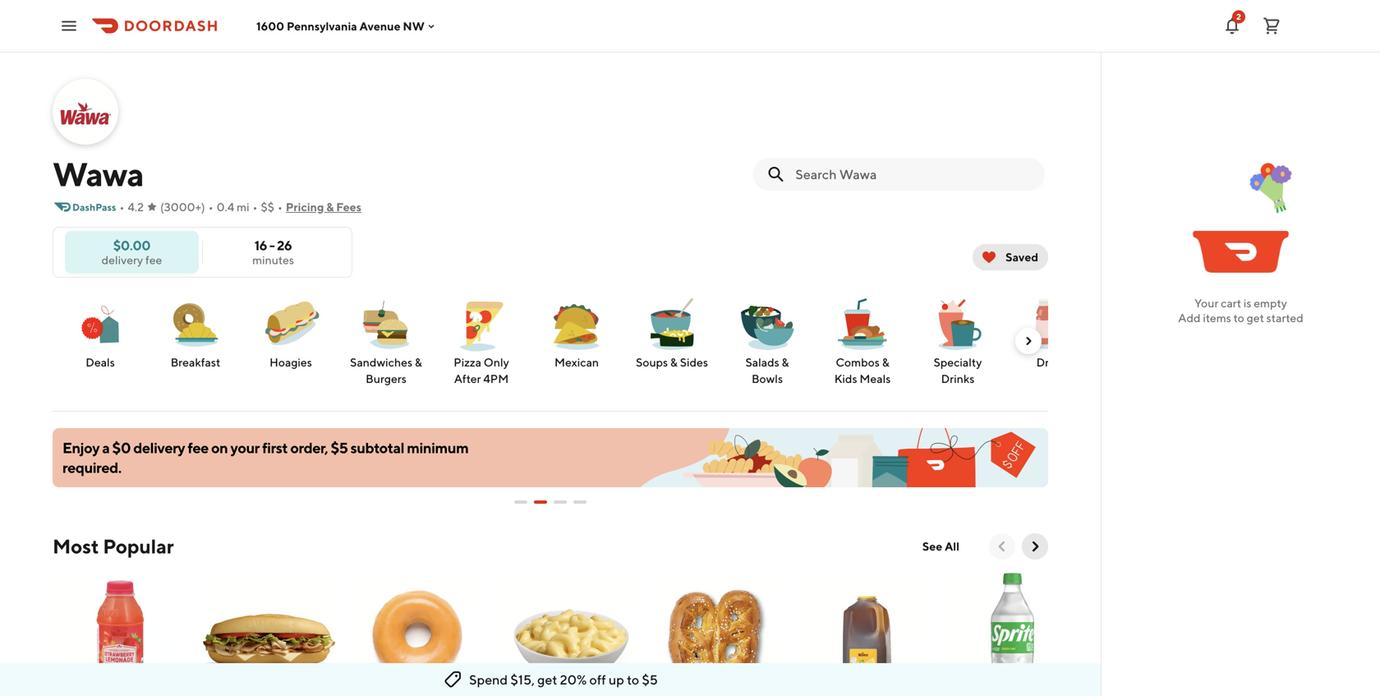 Task type: describe. For each thing, give the bounding box(es) containing it.
delivery inside enjoy a $0 delivery fee on your first order, $5 subtotal minimum required.
[[133, 439, 185, 456]]

0.4
[[217, 200, 234, 214]]

• 0.4 mi • $$ • pricing & fees
[[208, 200, 362, 214]]

burgers
[[366, 372, 407, 385]]

add inside your cart is empty add items to get started
[[1179, 311, 1201, 325]]

deals
[[86, 355, 115, 369]]

sandwiches
[[350, 355, 413, 369]]

minutes
[[252, 253, 294, 267]]

pennsylvania
[[287, 19, 357, 33]]

to for up
[[627, 672, 639, 687]]

glazed donut image
[[350, 573, 486, 696]]

combos & kids meals
[[835, 355, 891, 385]]

notification bell image
[[1223, 16, 1242, 36]]

minimum
[[407, 439, 469, 456]]

sides
[[680, 355, 708, 369]]

avenue
[[360, 19, 401, 33]]

deals link
[[59, 294, 141, 371]]

get inside your cart is empty add items to get started
[[1247, 311, 1265, 325]]

3 • from the left
[[253, 200, 258, 214]]

20%
[[560, 672, 587, 687]]

sandwiches & burgers link
[[345, 294, 427, 388]]

after
[[454, 372, 481, 385]]

hoagies link
[[250, 294, 332, 371]]

mexican
[[555, 355, 599, 369]]

pricing
[[286, 200, 324, 214]]

16
[[254, 237, 267, 253]]

$0
[[112, 439, 131, 456]]

drinks image
[[1024, 295, 1083, 354]]

soups
[[636, 355, 668, 369]]

soups & sides
[[636, 355, 708, 369]]

see all
[[923, 539, 960, 553]]

1600 pennsylvania avenue nw button
[[256, 19, 438, 33]]

cart
[[1221, 296, 1242, 310]]

26
[[277, 237, 292, 253]]

mexican image
[[547, 295, 606, 354]]

drinks link
[[1012, 294, 1095, 371]]

open menu image
[[59, 16, 79, 36]]

spend
[[469, 672, 508, 687]]

specialty drinks link
[[917, 294, 999, 388]]

4.2
[[128, 200, 144, 214]]

first
[[262, 439, 288, 456]]

required.
[[62, 459, 121, 476]]

hoagies
[[270, 355, 312, 369]]

pizza only after 4pm image
[[452, 295, 511, 354]]

off
[[590, 672, 606, 687]]

& for salads & bowls
[[782, 355, 789, 369]]

wawa iced lemon tea drink bottle (1/2 gal) image
[[796, 573, 932, 696]]

oven roasted turkey hoagie image
[[201, 573, 337, 696]]

deals image
[[71, 295, 130, 354]]

0 horizontal spatial get
[[538, 672, 557, 687]]

soft pretzel (2 ct) image
[[648, 573, 783, 696]]

salads & bowls link
[[726, 294, 809, 388]]

mi
[[237, 200, 249, 214]]

combos
[[836, 355, 880, 369]]

on
[[211, 439, 228, 456]]

2
[[1237, 12, 1242, 21]]

dashpass
[[72, 201, 116, 213]]

specialty drinks
[[934, 355, 982, 385]]

0 items, open order cart image
[[1262, 16, 1282, 36]]

sandwiches & burgers
[[350, 355, 422, 385]]

pizza
[[454, 355, 482, 369]]

2 • from the left
[[208, 200, 213, 214]]

subtotal
[[351, 439, 404, 456]]

items
[[1203, 311, 1232, 325]]

16 - 26 minutes
[[252, 237, 294, 267]]

enjoy
[[62, 439, 99, 456]]

your
[[1195, 296, 1219, 310]]

specialty drinks image
[[929, 295, 988, 354]]

most popular link
[[53, 533, 174, 560]]

breakfast
[[171, 355, 220, 369]]

is
[[1244, 296, 1252, 310]]

fee inside enjoy a $0 delivery fee on your first order, $5 subtotal minimum required.
[[188, 439, 209, 456]]

sandwiches & burgers image
[[357, 295, 416, 354]]

pricing & fees button
[[286, 194, 362, 220]]

most popular
[[53, 535, 174, 558]]

$5 inside enjoy a $0 delivery fee on your first order, $5 subtotal minimum required.
[[331, 439, 348, 456]]

all
[[945, 539, 960, 553]]

salads
[[746, 355, 780, 369]]

to for items
[[1234, 311, 1245, 325]]



Task type: locate. For each thing, give the bounding box(es) containing it.
breakfast image
[[166, 295, 225, 354]]

to right up
[[627, 672, 639, 687]]

get right $15, on the left bottom
[[538, 672, 557, 687]]

1600 pennsylvania avenue nw
[[256, 19, 425, 33]]

your
[[231, 439, 260, 456]]

& for combos & kids meals
[[882, 355, 890, 369]]

0 vertical spatial drinks
[[1037, 355, 1070, 369]]

& inside salads & bowls
[[782, 355, 789, 369]]

0 vertical spatial delivery
[[102, 253, 143, 267]]

(3000+)
[[160, 200, 205, 214]]

& left sides
[[670, 355, 678, 369]]

0 vertical spatial to
[[1234, 311, 1245, 325]]

soups & sides image
[[643, 295, 702, 354]]

drinks
[[1037, 355, 1070, 369], [941, 372, 975, 385]]

1 vertical spatial fee
[[188, 439, 209, 456]]

1 • from the left
[[120, 200, 124, 214]]

drinks inside specialty drinks
[[941, 372, 975, 385]]

4pm
[[483, 372, 509, 385]]

only
[[484, 355, 509, 369]]

1 horizontal spatial to
[[1234, 311, 1245, 325]]

see
[[923, 539, 943, 553]]

hoagies image
[[261, 295, 320, 354]]

$5 right up
[[642, 672, 658, 687]]

salads & bowls
[[746, 355, 789, 385]]

delivery down 4.2
[[102, 253, 143, 267]]

4 • from the left
[[278, 200, 283, 214]]

& for soups & sides
[[670, 355, 678, 369]]

soups & sides link
[[631, 294, 713, 371]]

a
[[102, 439, 110, 456]]

&
[[326, 200, 334, 214], [415, 355, 422, 369], [670, 355, 678, 369], [782, 355, 789, 369], [882, 355, 890, 369]]

sprite lemon-lime soda bottle (20 oz) image
[[945, 573, 1081, 696]]

& left fees
[[326, 200, 334, 214]]

spend $15, get 20% off up to $5
[[469, 672, 658, 687]]

order,
[[290, 439, 328, 456]]

& right salads
[[782, 355, 789, 369]]

0 horizontal spatial drinks
[[941, 372, 975, 385]]

specialty
[[934, 355, 982, 369]]

empty
[[1254, 296, 1288, 310]]

& up 'meals' in the bottom of the page
[[882, 355, 890, 369]]

1 vertical spatial delivery
[[133, 439, 185, 456]]

add button
[[589, 666, 631, 692], [589, 666, 631, 692]]

pizza only after 4pm
[[454, 355, 509, 385]]

to
[[1234, 311, 1245, 325], [627, 672, 639, 687]]

add down your
[[1179, 311, 1201, 325]]

& for sandwiches & burgers
[[415, 355, 422, 369]]

fees
[[336, 200, 362, 214]]

to inside your cart is empty add items to get started
[[1234, 311, 1245, 325]]

get
[[1247, 311, 1265, 325], [538, 672, 557, 687]]

0 horizontal spatial fee
[[145, 253, 162, 267]]

fee inside $0.00 delivery fee
[[145, 253, 162, 267]]

bowls
[[752, 372, 783, 385]]

1 vertical spatial add
[[599, 672, 621, 685]]

add right 20%
[[599, 672, 621, 685]]

wawa
[[53, 154, 144, 194]]

combos & kids meals link
[[822, 294, 904, 388]]

1 horizontal spatial get
[[1247, 311, 1265, 325]]

next image
[[1022, 334, 1035, 348]]

delivery inside $0.00 delivery fee
[[102, 253, 143, 267]]

1 vertical spatial drinks
[[941, 372, 975, 385]]

meals
[[860, 372, 891, 385]]

1 horizontal spatial fee
[[188, 439, 209, 456]]

& right sandwiches
[[415, 355, 422, 369]]

to down cart
[[1234, 311, 1245, 325]]

started
[[1267, 311, 1304, 325]]

$0.00 delivery fee
[[102, 237, 162, 267]]

most
[[53, 535, 99, 558]]

$0.00
[[113, 237, 151, 253]]

breakfast link
[[154, 294, 237, 371]]

$5 right order,
[[331, 439, 348, 456]]

drinks down drinks image
[[1037, 355, 1070, 369]]

0 horizontal spatial add
[[599, 672, 621, 685]]

next button of carousel image
[[1027, 538, 1044, 555]]

0 horizontal spatial $5
[[331, 439, 348, 456]]

0 vertical spatial get
[[1247, 311, 1265, 325]]

$$
[[261, 200, 274, 214]]

fee left on
[[188, 439, 209, 456]]

nw
[[403, 19, 425, 33]]

mexican link
[[536, 294, 618, 371]]

• left 4.2
[[120, 200, 124, 214]]

your cart is empty add items to get started
[[1179, 296, 1304, 325]]

saved button
[[973, 244, 1049, 270]]

previous button of carousel image
[[994, 538, 1011, 555]]

salads & bowls image
[[738, 295, 797, 354]]

mac & cheese image
[[499, 573, 634, 696]]

• left 0.4
[[208, 200, 213, 214]]

combos & kids meals image
[[833, 295, 892, 354]]

-
[[269, 237, 275, 253]]

1 horizontal spatial drinks
[[1037, 355, 1070, 369]]

pizza only after 4pm link
[[440, 294, 523, 388]]

•
[[120, 200, 124, 214], [208, 200, 213, 214], [253, 200, 258, 214], [278, 200, 283, 214]]

saved
[[1006, 250, 1039, 264]]

0 vertical spatial $5
[[331, 439, 348, 456]]

fee down (3000+)
[[145, 253, 162, 267]]

up
[[609, 672, 624, 687]]

& inside sandwiches & burgers
[[415, 355, 422, 369]]

$5
[[331, 439, 348, 456], [642, 672, 658, 687]]

delivery right $0
[[133, 439, 185, 456]]

wawa image
[[54, 81, 117, 143]]

fee
[[145, 253, 162, 267], [188, 439, 209, 456]]

1 vertical spatial to
[[627, 672, 639, 687]]

delivery
[[102, 253, 143, 267], [133, 439, 185, 456]]

Search Wawa search field
[[796, 165, 1032, 183]]

• right mi on the left top
[[253, 200, 258, 214]]

see all link
[[913, 533, 970, 560]]

kids
[[835, 372, 858, 385]]

drinks down specialty
[[941, 372, 975, 385]]

1600
[[256, 19, 284, 33]]

enjoy a $0 delivery fee on your first order, $5 subtotal minimum required.
[[62, 439, 469, 476]]

$15,
[[511, 672, 535, 687]]

0 vertical spatial fee
[[145, 253, 162, 267]]

1 horizontal spatial $5
[[642, 672, 658, 687]]

wawa lemonade strawberry bottle (16 oz) image
[[53, 573, 188, 696]]

1 vertical spatial $5
[[642, 672, 658, 687]]

• right '$$'
[[278, 200, 283, 214]]

1 vertical spatial get
[[538, 672, 557, 687]]

add
[[1179, 311, 1201, 325], [599, 672, 621, 685]]

get down is
[[1247, 311, 1265, 325]]

1 horizontal spatial add
[[1179, 311, 1201, 325]]

0 horizontal spatial to
[[627, 672, 639, 687]]

& inside combos & kids meals
[[882, 355, 890, 369]]

0 vertical spatial add
[[1179, 311, 1201, 325]]

popular
[[103, 535, 174, 558]]



Task type: vqa. For each thing, say whether or not it's contained in the screenshot.
the rightmost Shawarma
no



